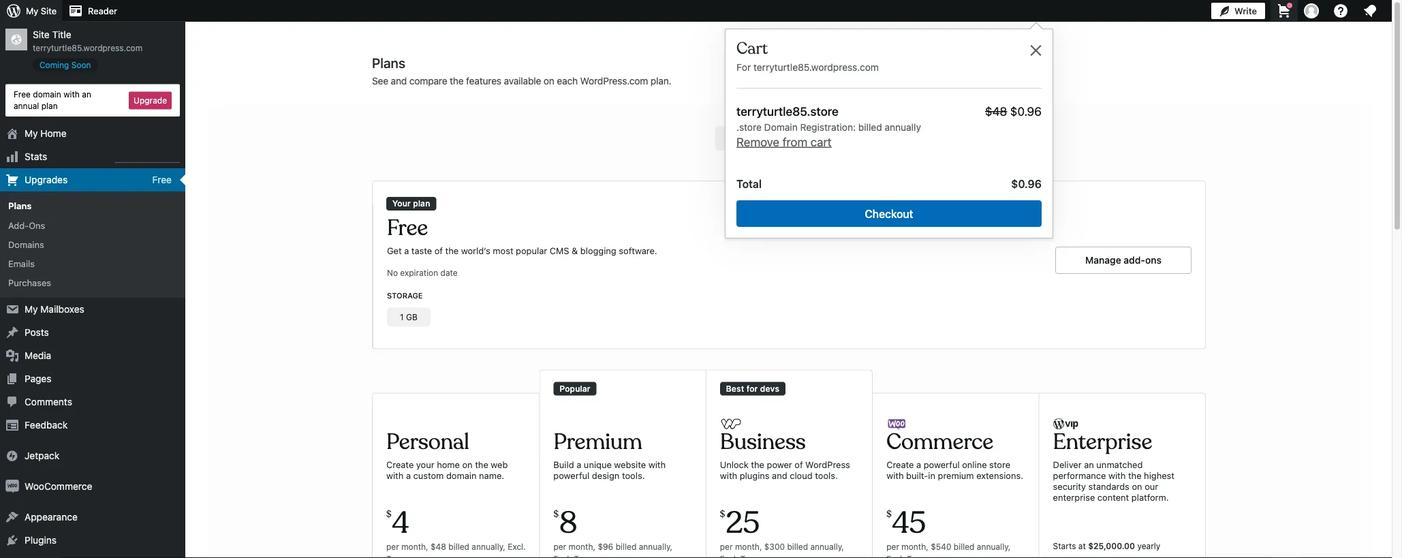 Task type: describe. For each thing, give the bounding box(es) containing it.
the inside 'your plan free get a taste of the world's most popular cms & blogging software.'
[[445, 245, 459, 255]]

taxes for $96
[[574, 554, 596, 558]]

plugins
[[740, 470, 770, 480]]

website
[[614, 459, 646, 469]]

your plan free get a taste of the world's most popular cms & blogging software.
[[387, 199, 657, 255]]

cart
[[811, 135, 832, 148]]

build
[[554, 459, 574, 469]]

your
[[416, 459, 434, 469]]

billed for per month, $96 billed annually, excl. taxes
[[616, 542, 637, 551]]

online
[[962, 459, 987, 469]]

appearance
[[25, 511, 78, 523]]

design
[[592, 470, 620, 480]]

checkout button
[[737, 200, 1042, 227]]

a inside the build a unique website with powerful design tools.
[[577, 459, 581, 469]]

my shopping cart image
[[1276, 3, 1293, 19]]

month, for $48
[[401, 542, 428, 551]]

software.
[[619, 245, 657, 255]]

wordpress
[[806, 459, 850, 469]]

media link
[[0, 344, 185, 367]]

coming
[[40, 60, 69, 69]]

an inside deliver an unmatched performance with the highest security standards on our enterprise content platform.
[[1084, 459, 1094, 469]]

storage
[[387, 291, 423, 300]]

time image
[[1396, 52, 1402, 65]]

coming soon
[[40, 60, 91, 69]]

emails
[[8, 258, 35, 269]]

with inside unlock the power of wordpress with plugins and cloud tools.
[[720, 470, 737, 480]]

purchases link
[[0, 273, 185, 292]]

starts at $25,000.00 yearly
[[1053, 541, 1161, 551]]

billed for per month, $540 billed annually, excl. taxes
[[954, 542, 975, 551]]

my home
[[25, 128, 66, 139]]

free domain with an annual plan
[[14, 90, 91, 111]]

billed for per month, $48 billed annually, excl. taxes
[[449, 542, 469, 551]]

.store
[[737, 122, 762, 133]]

pay for pay monthly
[[725, 133, 741, 144]]

create a powerful online store with built-in premium extensions.
[[887, 459, 1023, 480]]

✕ for terryturtle85.wordpress.com
[[737, 41, 1042, 73]]

my for my site
[[26, 6, 38, 16]]

personal
[[386, 428, 469, 456]]

expiration
[[400, 268, 438, 278]]

checkout
[[865, 207, 913, 220]]

taxes for $540
[[907, 554, 929, 558]]

plans for plans see and compare the features available on each wordpress.com plan.
[[372, 55, 405, 71]]

my profile image
[[1304, 3, 1319, 18]]

on inside deliver an unmatched performance with the highest security standards on our enterprise content platform.
[[1132, 481, 1142, 491]]

devs
[[760, 384, 780, 393]]

option group containing pay annually
[[715, 126, 863, 151]]

$0.96 inside $48 $0.96 .store domain registration : billed annually remove from cart
[[1010, 104, 1042, 118]]

home
[[40, 128, 66, 139]]

$ 45
[[887, 504, 926, 542]]

annually inside option
[[817, 132, 854, 143]]

✕ button
[[1030, 40, 1042, 60]]

total
[[737, 177, 762, 190]]

monthly
[[744, 133, 780, 144]]

1 vertical spatial $0.96
[[1011, 177, 1042, 190]]

web
[[491, 459, 508, 469]]

from
[[783, 135, 808, 148]]

$48 inside per month, $48 billed annually, excl. taxes
[[431, 542, 446, 551]]

starts
[[1053, 541, 1076, 551]]

your
[[392, 199, 411, 209]]

create for built-
[[887, 459, 914, 469]]

annually, for per month, $96 billed annually, excl. taxes
[[639, 542, 673, 551]]

&
[[572, 245, 578, 255]]

unlock the power of wordpress with plugins and cloud tools.
[[720, 459, 850, 480]]

Pay monthly radio
[[717, 127, 788, 149]]

woocommerce link
[[0, 475, 185, 498]]

my mailboxes
[[25, 304, 84, 315]]

per for per month, $96 billed annually, excl. taxes
[[554, 542, 566, 551]]

annually, for per month, $540 billed annually, excl. taxes
[[977, 542, 1011, 551]]

write
[[1235, 6, 1257, 16]]

25
[[726, 504, 760, 542]]

taxes for $48
[[386, 554, 408, 558]]

img image for jetpack
[[5, 449, 19, 463]]

billed inside $48 $0.96 .store domain registration : billed annually remove from cart
[[858, 122, 882, 133]]

popular
[[560, 384, 591, 393]]

my for my home
[[25, 128, 38, 139]]

commerce
[[887, 428, 994, 456]]

see
[[372, 75, 388, 87]]

yearly
[[1138, 541, 1161, 551]]

cart
[[737, 38, 768, 59]]

date
[[441, 268, 458, 278]]

with inside create your home on the web with a custom domain name.
[[386, 470, 404, 480]]

cart tooltip
[[718, 22, 1053, 238]]

jetpack
[[25, 450, 59, 461]]

remove from cart button
[[737, 135, 832, 148]]

1 gb
[[400, 312, 418, 322]]

registration
[[800, 122, 853, 133]]

cms
[[550, 245, 569, 255]]

of inside unlock the power of wordpress with plugins and cloud tools.
[[795, 459, 803, 469]]

compare
[[409, 75, 447, 87]]

write link
[[1212, 0, 1265, 22]]

billed for per month, $300 billed annually, excl. taxes
[[787, 542, 808, 551]]

upgrade
[[134, 96, 167, 105]]

no
[[387, 268, 398, 278]]

create your home on the web with a custom domain name.
[[386, 459, 508, 480]]

most
[[493, 245, 513, 255]]

annual plan
[[14, 101, 58, 111]]

add-
[[8, 220, 29, 230]]

pay monthly
[[725, 133, 780, 144]]

create for with
[[386, 459, 414, 469]]

features
[[466, 75, 501, 87]]

my mailboxes link
[[0, 298, 185, 321]]

my site
[[26, 6, 57, 16]]

per month, $48 billed annually, excl. taxes
[[386, 542, 526, 558]]

$ for 8
[[554, 508, 559, 520]]

tools. inside the build a unique website with powerful design tools.
[[622, 470, 645, 480]]

terryturtle85.wordpress.com for cart
[[754, 61, 879, 73]]

platform.
[[1132, 492, 1169, 502]]

month, for $540
[[902, 542, 929, 551]]

feedback link
[[0, 414, 185, 437]]

with inside create a powerful online store with built-in premium extensions.
[[887, 470, 904, 480]]

$96
[[598, 542, 613, 551]]

each
[[557, 75, 578, 87]]

at
[[1079, 541, 1086, 551]]

get
[[387, 245, 402, 255]]

domain inside create your home on the web with a custom domain name.
[[446, 470, 477, 480]]

$48 $0.96 .store domain registration : billed annually remove from cart
[[737, 104, 1042, 148]]

on inside plans see and compare the features available on each wordpress.com plan.
[[544, 75, 554, 87]]

site title terryturtle85.wordpress.com
[[33, 29, 143, 53]]

built-
[[906, 470, 928, 480]]

emails link
[[0, 254, 185, 273]]

help image
[[1333, 3, 1349, 19]]

with inside the build a unique website with powerful design tools.
[[649, 459, 666, 469]]



Task type: vqa. For each thing, say whether or not it's contained in the screenshot.
the top $48
yes



Task type: locate. For each thing, give the bounding box(es) containing it.
and right see
[[391, 75, 407, 87]]

1 horizontal spatial create
[[887, 459, 914, 469]]

1
[[400, 312, 404, 322]]

2 tools. from the left
[[815, 470, 838, 480]]

annually, for per month, $300 billed annually, excl. taxes
[[810, 542, 844, 551]]

3 month, from the left
[[735, 542, 762, 551]]

month, for $300
[[735, 542, 762, 551]]

terryturtle85.wordpress.com for site title
[[33, 43, 143, 53]]

a up "built-"
[[917, 459, 921, 469]]

4 annually, from the left
[[977, 542, 1011, 551]]

the inside plans see and compare the features available on each wordpress.com plan.
[[450, 75, 464, 87]]

month, inside per month, $96 billed annually, excl. taxes
[[569, 542, 596, 551]]

0 horizontal spatial an
[[82, 90, 91, 99]]

deliver an unmatched performance with the highest security standards on our enterprise content platform.
[[1053, 459, 1175, 502]]

with down unmatched
[[1109, 470, 1126, 480]]

with left "built-"
[[887, 470, 904, 480]]

0 horizontal spatial domain
[[33, 90, 61, 99]]

1 horizontal spatial tools.
[[815, 470, 838, 480]]

billed inside per month, $300 billed annually, excl. taxes
[[787, 542, 808, 551]]

taxes down $ 4
[[386, 554, 408, 558]]

the down unmatched
[[1128, 470, 1142, 480]]

img image
[[5, 449, 19, 463], [5, 480, 19, 493]]

$ left 25
[[720, 508, 725, 520]]

an down soon
[[82, 90, 91, 99]]

month, inside per month, $300 billed annually, excl. taxes
[[735, 542, 762, 551]]

$ for 25
[[720, 508, 725, 520]]

security
[[1053, 481, 1086, 491]]

a inside create a powerful online store with built-in premium extensions.
[[917, 459, 921, 469]]

unmatched
[[1097, 459, 1143, 469]]

annually inside $48 $0.96 .store domain registration : billed annually remove from cart
[[885, 122, 921, 133]]

upgrades
[[25, 174, 68, 185]]

$ inside $ 8
[[554, 508, 559, 520]]

title
[[52, 29, 71, 40]]

an inside free domain with an annual plan
[[82, 90, 91, 99]]

powerful inside the build a unique website with powerful design tools.
[[554, 470, 590, 480]]

per inside per month, $96 billed annually, excl. taxes
[[554, 542, 566, 551]]

0 horizontal spatial on
[[462, 459, 473, 469]]

excl. down $ 45
[[887, 554, 905, 558]]

the up date
[[445, 245, 459, 255]]

0 vertical spatial $0.96
[[1010, 104, 1042, 118]]

with right website
[[649, 459, 666, 469]]

on right home
[[462, 459, 473, 469]]

taxes inside per month, $300 billed annually, excl. taxes
[[740, 554, 762, 558]]

excl. inside per month, $96 billed annually, excl. taxes
[[554, 554, 572, 558]]

blogging
[[580, 245, 617, 255]]

comments link
[[0, 390, 185, 414]]

create inside create a powerful online store with built-in premium extensions.
[[887, 459, 914, 469]]

free inside free domain with an annual plan
[[14, 90, 31, 99]]

:
[[853, 122, 856, 133]]

$ 4
[[386, 504, 409, 542]]

manage add-ons button
[[1056, 247, 1192, 274]]

business
[[720, 428, 806, 456]]

jetpack link
[[0, 444, 185, 467]]

an up 'performance'
[[1084, 459, 1094, 469]]

0 vertical spatial powerful
[[924, 459, 960, 469]]

2 horizontal spatial on
[[1132, 481, 1142, 491]]

excl. inside per month, $300 billed annually, excl. taxes
[[720, 554, 738, 558]]

annually
[[885, 122, 921, 133], [817, 132, 854, 143]]

0 vertical spatial on
[[544, 75, 554, 87]]

woocommerce
[[25, 481, 92, 492]]

a left custom
[[406, 470, 411, 480]]

0 horizontal spatial powerful
[[554, 470, 590, 480]]

the up plugins
[[751, 459, 765, 469]]

my for my mailboxes
[[25, 304, 38, 315]]

on left each
[[544, 75, 554, 87]]

best for devs
[[726, 384, 780, 393]]

a
[[404, 245, 409, 255], [577, 459, 581, 469], [917, 459, 921, 469], [406, 470, 411, 480]]

3 per from the left
[[720, 542, 733, 551]]

3 annually, from the left
[[810, 542, 844, 551]]

my left reader link
[[26, 6, 38, 16]]

8
[[559, 504, 577, 542]]

1 per from the left
[[386, 542, 399, 551]]

premium
[[554, 428, 642, 456]]

free for free
[[152, 174, 172, 185]]

1 horizontal spatial and
[[772, 470, 787, 480]]

tools. down website
[[622, 470, 645, 480]]

0 vertical spatial plans
[[372, 55, 405, 71]]

name.
[[479, 470, 504, 480]]

site left title
[[33, 29, 50, 40]]

4 taxes from the left
[[907, 554, 929, 558]]

billed inside per month, $48 billed annually, excl. taxes
[[449, 542, 469, 551]]

my
[[26, 6, 38, 16], [25, 128, 38, 139], [25, 304, 38, 315]]

1 horizontal spatial free
[[152, 174, 172, 185]]

4 month, from the left
[[902, 542, 929, 551]]

terryturtle85.wordpress.com up terryturtle85.store
[[754, 61, 879, 73]]

create left your
[[386, 459, 414, 469]]

per for per month, $540 billed annually, excl. taxes
[[887, 542, 899, 551]]

month, inside per month, $48 billed annually, excl. taxes
[[401, 542, 428, 551]]

posts
[[25, 327, 49, 338]]

world's
[[461, 245, 490, 255]]

img image left woocommerce
[[5, 480, 19, 493]]

month, inside per month, $540 billed annually, excl. taxes
[[902, 542, 929, 551]]

1 create from the left
[[386, 459, 414, 469]]

create up "built-"
[[887, 459, 914, 469]]

plans up add- on the top left of the page
[[8, 201, 32, 211]]

$ inside $ 25
[[720, 508, 725, 520]]

with inside deliver an unmatched performance with the highest security standards on our enterprise content platform.
[[1109, 470, 1126, 480]]

wpvip logo image
[[1053, 418, 1079, 430]]

terryturtle85.wordpress.com up soon
[[33, 43, 143, 53]]

1 vertical spatial free
[[152, 174, 172, 185]]

0 vertical spatial $48
[[985, 104, 1007, 118]]

and inside plans see and compare the features available on each wordpress.com plan.
[[391, 75, 407, 87]]

1 vertical spatial $48
[[431, 542, 446, 551]]

1 vertical spatial my
[[25, 128, 38, 139]]

$ for 45
[[887, 508, 892, 520]]

billed right $540
[[954, 542, 975, 551]]

excl. for per month, $300 billed annually, excl. taxes
[[720, 554, 738, 558]]

img image inside jetpack link
[[5, 449, 19, 463]]

Pay annually radio
[[791, 127, 862, 149]]

taxes for $300
[[740, 554, 762, 558]]

excl. down $ 25
[[720, 554, 738, 558]]

a inside 'your plan free get a taste of the world's most popular cms & blogging software.'
[[404, 245, 409, 255]]

domain down home
[[446, 470, 477, 480]]

terryturtle85.wordpress.com inside ✕ for terryturtle85.wordpress.com
[[754, 61, 879, 73]]

2 $ from the left
[[554, 508, 559, 520]]

1 vertical spatial site
[[33, 29, 50, 40]]

site up title
[[41, 6, 57, 16]]

gb
[[406, 312, 418, 322]]

powerful down build
[[554, 470, 590, 480]]

1 month, from the left
[[401, 542, 428, 551]]

site inside site title terryturtle85.wordpress.com
[[33, 29, 50, 40]]

taxes inside per month, $96 billed annually, excl. taxes
[[574, 554, 596, 558]]

mailboxes
[[40, 304, 84, 315]]

excl. for per month, $48 billed annually, excl. taxes
[[508, 542, 526, 551]]

annually, inside per month, $540 billed annually, excl. taxes
[[977, 542, 1011, 551]]

$48 inside $48 $0.96 .store domain registration : billed annually remove from cart
[[985, 104, 1007, 118]]

taxes down 25
[[740, 554, 762, 558]]

✕
[[1030, 41, 1042, 59]]

free
[[14, 90, 31, 99], [152, 174, 172, 185], [387, 214, 428, 242]]

2 vertical spatial on
[[1132, 481, 1142, 491]]

1 pay from the left
[[799, 132, 815, 143]]

1 horizontal spatial plans
[[372, 55, 405, 71]]

img image left jetpack
[[5, 449, 19, 463]]

my home link
[[0, 122, 185, 145]]

1 horizontal spatial terryturtle85.wordpress.com
[[754, 61, 879, 73]]

with inside free domain with an annual plan
[[64, 90, 80, 99]]

1 horizontal spatial pay
[[799, 132, 815, 143]]

0 horizontal spatial terryturtle85.wordpress.com
[[33, 43, 143, 53]]

domains
[[8, 239, 44, 249]]

taxes down 8
[[574, 554, 596, 558]]

of inside 'your plan free get a taste of the world's most popular cms & blogging software.'
[[435, 245, 443, 255]]

the
[[450, 75, 464, 87], [445, 245, 459, 255], [475, 459, 488, 469], [751, 459, 765, 469], [1128, 470, 1142, 480]]

per month, $300 billed annually, excl. taxes
[[720, 542, 844, 558]]

upgrade button
[[129, 92, 172, 109]]

free down highest hourly views 0 image
[[152, 174, 172, 185]]

popular
[[516, 245, 547, 255]]

add-
[[1124, 255, 1145, 266]]

billed inside per month, $540 billed annually, excl. taxes
[[954, 542, 975, 551]]

2 vertical spatial free
[[387, 214, 428, 242]]

0 vertical spatial img image
[[5, 449, 19, 463]]

1 horizontal spatial an
[[1084, 459, 1094, 469]]

free inside 'your plan free get a taste of the world's most popular cms & blogging software.'
[[387, 214, 428, 242]]

on left our at the right of page
[[1132, 481, 1142, 491]]

1 annually, from the left
[[472, 542, 506, 551]]

$0.96
[[1010, 104, 1042, 118], [1011, 177, 1042, 190]]

2 annually, from the left
[[639, 542, 673, 551]]

premium
[[938, 470, 974, 480]]

1 horizontal spatial of
[[795, 459, 803, 469]]

0 vertical spatial of
[[435, 245, 443, 255]]

a right build
[[577, 459, 581, 469]]

1 $ from the left
[[386, 508, 392, 520]]

0 vertical spatial free
[[14, 90, 31, 99]]

billed inside per month, $96 billed annually, excl. taxes
[[616, 542, 637, 551]]

1 vertical spatial of
[[795, 459, 803, 469]]

1 vertical spatial powerful
[[554, 470, 590, 480]]

1 vertical spatial and
[[772, 470, 787, 480]]

wp cloud logo image
[[720, 418, 741, 430]]

0 vertical spatial and
[[391, 75, 407, 87]]

billed right 4
[[449, 542, 469, 551]]

our
[[1145, 481, 1159, 491]]

$ left 45
[[887, 508, 892, 520]]

2 vertical spatial my
[[25, 304, 38, 315]]

2 taxes from the left
[[574, 554, 596, 558]]

1 horizontal spatial $48
[[985, 104, 1007, 118]]

$ left 8
[[554, 508, 559, 520]]

0 horizontal spatial annually
[[817, 132, 854, 143]]

2 img image from the top
[[5, 480, 19, 493]]

1 horizontal spatial powerful
[[924, 459, 960, 469]]

billed right :
[[858, 122, 882, 133]]

pay for pay annually
[[799, 132, 815, 143]]

a right 'get'
[[404, 245, 409, 255]]

terryturtle85.wordpress.com
[[33, 43, 143, 53], [754, 61, 879, 73]]

2 per from the left
[[554, 542, 566, 551]]

2 create from the left
[[887, 459, 914, 469]]

plans for plans
[[8, 201, 32, 211]]

taxes inside per month, $540 billed annually, excl. taxes
[[907, 554, 929, 558]]

taxes
[[386, 554, 408, 558], [574, 554, 596, 558], [740, 554, 762, 558], [907, 554, 929, 558]]

excl. for per month, $540 billed annually, excl. taxes
[[887, 554, 905, 558]]

annually, inside per month, $300 billed annually, excl. taxes
[[810, 542, 844, 551]]

1 vertical spatial terryturtle85.wordpress.com
[[754, 61, 879, 73]]

$
[[386, 508, 392, 520], [554, 508, 559, 520], [720, 508, 725, 520], [887, 508, 892, 520]]

comments
[[25, 396, 72, 408]]

2 pay from the left
[[725, 133, 741, 144]]

$ for 4
[[386, 508, 392, 520]]

add-ons
[[8, 220, 45, 230]]

powerful inside create a powerful online store with built-in premium extensions.
[[924, 459, 960, 469]]

3 taxes from the left
[[740, 554, 762, 558]]

0 horizontal spatial plans
[[8, 201, 32, 211]]

per month, $96 billed annually, excl. taxes
[[554, 542, 673, 558]]

3 $ from the left
[[720, 508, 725, 520]]

1 vertical spatial domain
[[446, 470, 477, 480]]

free down your
[[387, 214, 428, 242]]

site
[[41, 6, 57, 16], [33, 29, 50, 40]]

img image inside 'woocommerce' "link"
[[5, 480, 19, 493]]

with left custom
[[386, 470, 404, 480]]

1 horizontal spatial domain
[[446, 470, 477, 480]]

my left home
[[25, 128, 38, 139]]

0 horizontal spatial free
[[14, 90, 31, 99]]

woocommerce logo image
[[887, 418, 907, 431]]

pay annually
[[799, 132, 854, 143]]

excl. down $ 8
[[554, 554, 572, 558]]

annually, inside per month, $96 billed annually, excl. taxes
[[639, 542, 673, 551]]

1 vertical spatial on
[[462, 459, 473, 469]]

manage your notifications image
[[1362, 3, 1379, 19]]

month, for $96
[[569, 542, 596, 551]]

and down power
[[772, 470, 787, 480]]

per for per month, $300 billed annually, excl. taxes
[[720, 542, 733, 551]]

domain up annual plan
[[33, 90, 61, 99]]

0 vertical spatial site
[[41, 6, 57, 16]]

img image for woocommerce
[[5, 480, 19, 493]]

plans
[[372, 55, 405, 71], [8, 201, 32, 211]]

the inside create your home on the web with a custom domain name.
[[475, 459, 488, 469]]

excl. inside per month, $48 billed annually, excl. taxes
[[508, 542, 526, 551]]

0 horizontal spatial of
[[435, 245, 443, 255]]

0 horizontal spatial $48
[[431, 542, 446, 551]]

ons
[[1145, 255, 1162, 266]]

0 vertical spatial terryturtle85.wordpress.com
[[33, 43, 143, 53]]

with down coming soon
[[64, 90, 80, 99]]

tools. down wordpress
[[815, 470, 838, 480]]

1 horizontal spatial annually
[[885, 122, 921, 133]]

4
[[392, 504, 409, 542]]

0 horizontal spatial pay
[[725, 133, 741, 144]]

0 vertical spatial an
[[82, 90, 91, 99]]

0 horizontal spatial and
[[391, 75, 407, 87]]

and
[[391, 75, 407, 87], [772, 470, 787, 480]]

2 month, from the left
[[569, 542, 596, 551]]

the inside deliver an unmatched performance with the highest security standards on our enterprise content platform.
[[1128, 470, 1142, 480]]

reader link
[[62, 0, 123, 22]]

plans link
[[0, 196, 185, 216]]

a inside create your home on the web with a custom domain name.
[[406, 470, 411, 480]]

standards
[[1089, 481, 1130, 491]]

1 vertical spatial plans
[[8, 201, 32, 211]]

create inside create your home on the web with a custom domain name.
[[386, 459, 414, 469]]

0 vertical spatial domain
[[33, 90, 61, 99]]

and inside unlock the power of wordpress with plugins and cloud tools.
[[772, 470, 787, 480]]

plans inside plans see and compare the features available on each wordpress.com plan.
[[372, 55, 405, 71]]

0 horizontal spatial tools.
[[622, 470, 645, 480]]

free up annual plan
[[14, 90, 31, 99]]

plans up see
[[372, 55, 405, 71]]

billed right "$300"
[[787, 542, 808, 551]]

the left the features
[[450, 75, 464, 87]]

the up name.
[[475, 459, 488, 469]]

power
[[767, 459, 792, 469]]

billed
[[858, 122, 882, 133], [449, 542, 469, 551], [616, 542, 637, 551], [787, 542, 808, 551], [954, 542, 975, 551]]

domain
[[33, 90, 61, 99], [446, 470, 477, 480]]

4 $ from the left
[[887, 508, 892, 520]]

on inside create your home on the web with a custom domain name.
[[462, 459, 473, 469]]

plans see and compare the features available on each wordpress.com plan.
[[372, 55, 672, 87]]

the inside unlock the power of wordpress with plugins and cloud tools.
[[751, 459, 765, 469]]

stats link
[[0, 145, 185, 168]]

free for free domain with an annual plan
[[14, 90, 31, 99]]

my inside "link"
[[26, 6, 38, 16]]

4 per from the left
[[887, 542, 899, 551]]

per inside per month, $48 billed annually, excl. taxes
[[386, 542, 399, 551]]

remove
[[737, 135, 780, 148]]

per month, $540 billed annually, excl. taxes
[[887, 542, 1011, 558]]

$ inside $ 45
[[887, 508, 892, 520]]

feedback
[[25, 419, 68, 431]]

with down unlock
[[720, 470, 737, 480]]

1 horizontal spatial on
[[544, 75, 554, 87]]

per for per month, $48 billed annually, excl. taxes
[[386, 542, 399, 551]]

annually, inside per month, $48 billed annually, excl. taxes
[[472, 542, 506, 551]]

1 img image from the top
[[5, 449, 19, 463]]

option group
[[715, 126, 863, 151]]

excl. for per month, $96 billed annually, excl. taxes
[[554, 554, 572, 558]]

per inside per month, $300 billed annually, excl. taxes
[[720, 542, 733, 551]]

site inside "link"
[[41, 6, 57, 16]]

enterprise
[[1053, 428, 1152, 456]]

0 horizontal spatial create
[[386, 459, 414, 469]]

of right 'taste'
[[435, 245, 443, 255]]

0 vertical spatial my
[[26, 6, 38, 16]]

tools. inside unlock the power of wordpress with plugins and cloud tools.
[[815, 470, 838, 480]]

with
[[64, 90, 80, 99], [649, 459, 666, 469], [386, 470, 404, 480], [720, 470, 737, 480], [887, 470, 904, 480], [1109, 470, 1126, 480]]

taxes inside per month, $48 billed annually, excl. taxes
[[386, 554, 408, 558]]

1 tools. from the left
[[622, 470, 645, 480]]

deliver
[[1053, 459, 1082, 469]]

1 vertical spatial img image
[[5, 480, 19, 493]]

annually, for per month, $48 billed annually, excl. taxes
[[472, 542, 506, 551]]

excl. inside per month, $540 billed annually, excl. taxes
[[887, 554, 905, 558]]

2 horizontal spatial free
[[387, 214, 428, 242]]

my up posts
[[25, 304, 38, 315]]

1 vertical spatial an
[[1084, 459, 1094, 469]]

billed right $96
[[616, 542, 637, 551]]

store
[[990, 459, 1011, 469]]

powerful up in
[[924, 459, 960, 469]]

$300
[[764, 542, 785, 551]]

stats
[[25, 151, 47, 162]]

$ left 4
[[386, 508, 392, 520]]

of up cloud
[[795, 459, 803, 469]]

highest hourly views 0 image
[[115, 154, 180, 163]]

performance
[[1053, 470, 1106, 480]]

1 taxes from the left
[[386, 554, 408, 558]]

for
[[737, 61, 751, 73]]

$ inside $ 4
[[386, 508, 392, 520]]

taxes down 45
[[907, 554, 929, 558]]

excl. left $ 8
[[508, 542, 526, 551]]

reader
[[88, 6, 117, 16]]

soon
[[71, 60, 91, 69]]

per inside per month, $540 billed annually, excl. taxes
[[887, 542, 899, 551]]

$25,000.00
[[1088, 541, 1135, 551]]

domain inside free domain with an annual plan
[[33, 90, 61, 99]]



